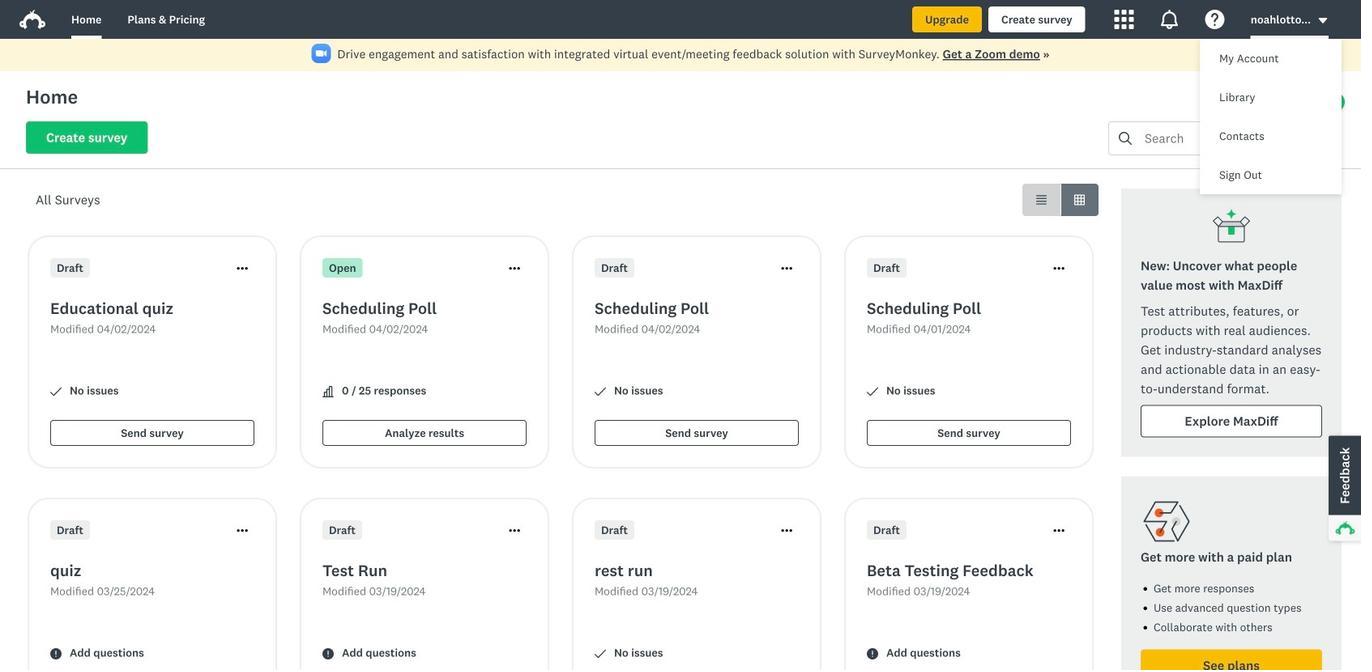 Task type: describe. For each thing, give the bounding box(es) containing it.
no issues image
[[50, 387, 62, 398]]

warning image
[[50, 649, 62, 660]]

max diff icon image
[[1212, 208, 1251, 247]]

x image
[[1330, 51, 1340, 62]]

response based pricing icon image
[[1141, 496, 1193, 548]]

help icon image
[[1206, 10, 1225, 29]]



Task type: locate. For each thing, give the bounding box(es) containing it.
0 horizontal spatial warning image
[[323, 649, 334, 660]]

1 horizontal spatial warning image
[[867, 649, 878, 660]]

search image
[[1119, 132, 1132, 145], [1119, 132, 1132, 145]]

no issues image
[[595, 387, 606, 398], [867, 387, 878, 398], [595, 649, 606, 660]]

notification center icon image
[[1160, 10, 1180, 29]]

dropdown arrow icon image
[[1318, 15, 1329, 26], [1319, 18, 1328, 23]]

2 warning image from the left
[[867, 649, 878, 660]]

response count image
[[323, 387, 334, 398]]

brand logo image
[[19, 6, 45, 32], [19, 10, 45, 29]]

2 brand logo image from the top
[[19, 10, 45, 29]]

1 warning image from the left
[[323, 649, 334, 660]]

warning image
[[323, 649, 334, 660], [867, 649, 878, 660]]

response count image
[[323, 387, 334, 398]]

group
[[1023, 184, 1099, 216]]

products icon image
[[1115, 10, 1134, 29], [1115, 10, 1134, 29]]

1 brand logo image from the top
[[19, 6, 45, 32]]

Search text field
[[1132, 122, 1294, 155]]



Task type: vqa. For each thing, say whether or not it's contained in the screenshot.
the Search text box
yes



